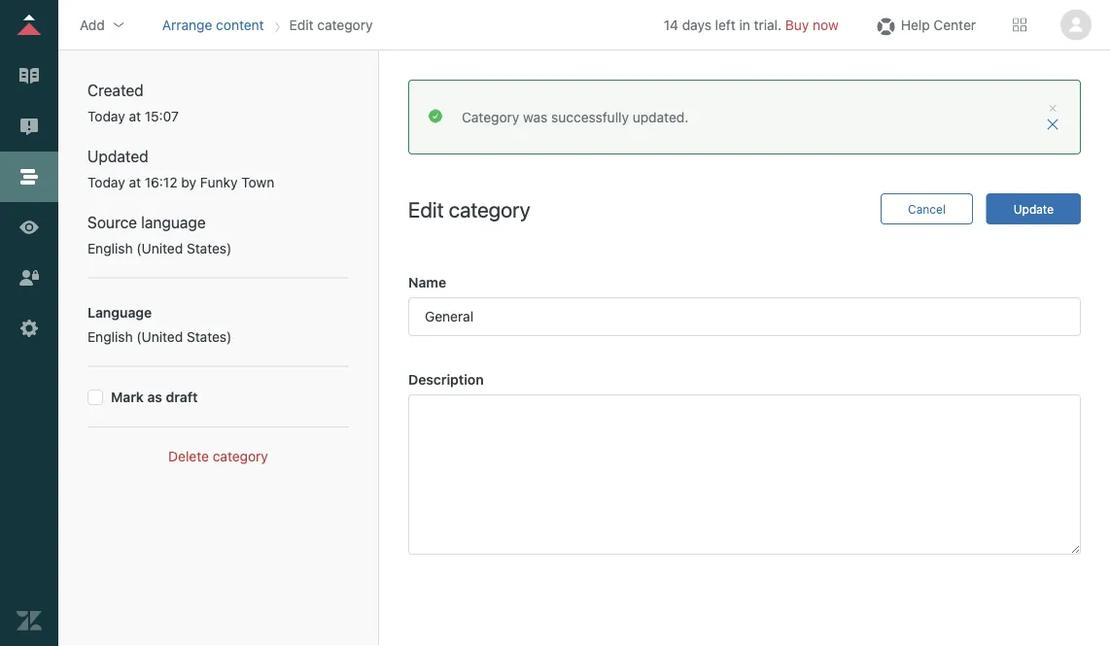 Task type: vqa. For each thing, say whether or not it's contained in the screenshot.
Created
yes



Task type: describe. For each thing, give the bounding box(es) containing it.
delete category link
[[168, 449, 268, 465]]

today for created
[[88, 108, 125, 124]]

mark
[[111, 389, 144, 405]]

language
[[141, 213, 206, 232]]

help center
[[901, 17, 976, 33]]

now
[[813, 17, 839, 33]]

0 horizontal spatial category
[[213, 449, 268, 465]]

category
[[462, 109, 520, 125]]

name
[[408, 275, 446, 291]]

states) inside language english (united states)
[[187, 329, 232, 345]]

description
[[408, 372, 484, 388]]

zendesk image
[[17, 609, 42, 634]]

arrange
[[162, 17, 212, 33]]

manage articles image
[[17, 63, 42, 88]]

navigation containing arrange content
[[158, 10, 377, 39]]

in
[[740, 17, 751, 33]]

states) inside source language english (united states)
[[187, 240, 232, 256]]

arrange content image
[[17, 164, 42, 190]]

updated
[[88, 147, 148, 166]]

14 days left in trial. buy now
[[664, 17, 839, 33]]

1 horizontal spatial edit category
[[408, 196, 531, 222]]

by
[[181, 174, 196, 190]]

2 horizontal spatial category
[[449, 196, 531, 222]]

at for updated
[[129, 174, 141, 190]]

14
[[664, 17, 679, 33]]

draft
[[166, 389, 198, 405]]

delete category
[[168, 449, 268, 465]]

16:12
[[145, 174, 178, 190]]

mark as draft
[[111, 389, 198, 405]]

buy
[[786, 17, 810, 33]]

as
[[147, 389, 162, 405]]

center
[[934, 17, 976, 33]]

Name text field
[[408, 298, 1081, 336]]

updated.
[[633, 109, 689, 125]]

add button
[[74, 10, 132, 39]]

funky
[[200, 174, 238, 190]]

at for created
[[129, 108, 141, 124]]

updated today at 16:12 by funky town
[[88, 147, 274, 190]]



Task type: locate. For each thing, give the bounding box(es) containing it.
1 (united from the top
[[136, 240, 183, 256]]

english inside source language english (united states)
[[88, 240, 133, 256]]

edit
[[289, 17, 314, 33], [408, 196, 444, 222]]

today for updated
[[88, 174, 125, 190]]

15:07
[[145, 108, 179, 124]]

today down created
[[88, 108, 125, 124]]

navigation
[[158, 10, 377, 39]]

2 english from the top
[[88, 329, 133, 345]]

edit category right content
[[289, 17, 373, 33]]

1 at from the top
[[129, 108, 141, 124]]

cancel link
[[881, 194, 973, 225]]

days
[[682, 17, 712, 33]]

0 vertical spatial category
[[317, 17, 373, 33]]

2 (united from the top
[[136, 329, 183, 345]]

states) down the "language"
[[187, 240, 232, 256]]

0 vertical spatial edit category
[[289, 17, 373, 33]]

2 vertical spatial category
[[213, 449, 268, 465]]

0 vertical spatial at
[[129, 108, 141, 124]]

created
[[88, 81, 144, 100]]

(united down the "language"
[[136, 240, 183, 256]]

edit up name
[[408, 196, 444, 222]]

0 vertical spatial english
[[88, 240, 133, 256]]

1 vertical spatial english
[[88, 329, 133, 345]]

1 english from the top
[[88, 240, 133, 256]]

0 vertical spatial (united
[[136, 240, 183, 256]]

1 vertical spatial today
[[88, 174, 125, 190]]

category was successfully updated.
[[462, 109, 689, 125]]

today down updated
[[88, 174, 125, 190]]

cancel
[[908, 202, 946, 216]]

language
[[88, 304, 152, 320]]

english down language in the top of the page
[[88, 329, 133, 345]]

add
[[80, 17, 105, 33]]

1 states) from the top
[[187, 240, 232, 256]]

successfully
[[552, 109, 629, 125]]

0 horizontal spatial edit
[[289, 17, 314, 33]]

0 horizontal spatial edit category
[[289, 17, 373, 33]]

trial.
[[754, 17, 782, 33]]

english down source
[[88, 240, 133, 256]]

today
[[88, 108, 125, 124], [88, 174, 125, 190]]

town
[[241, 174, 274, 190]]

at inside updated today at 16:12 by funky town
[[129, 174, 141, 190]]

0 vertical spatial states)
[[187, 240, 232, 256]]

1 vertical spatial edit category
[[408, 196, 531, 222]]

english inside language english (united states)
[[88, 329, 133, 345]]

was
[[523, 109, 548, 125]]

at left 15:07
[[129, 108, 141, 124]]

created today at 15:07
[[88, 81, 179, 124]]

source
[[88, 213, 137, 232]]

edit right content
[[289, 17, 314, 33]]

1 vertical spatial states)
[[187, 329, 232, 345]]

customize design image
[[17, 215, 42, 240]]

zendesk products image
[[1013, 18, 1027, 32]]

help
[[901, 17, 930, 33]]

language english (united states)
[[88, 304, 232, 345]]

0 vertical spatial today
[[88, 108, 125, 124]]

(united
[[136, 240, 183, 256], [136, 329, 183, 345]]

1 vertical spatial (united
[[136, 329, 183, 345]]

1 vertical spatial at
[[129, 174, 141, 190]]

category
[[317, 17, 373, 33], [449, 196, 531, 222], [213, 449, 268, 465]]

1 horizontal spatial category
[[317, 17, 373, 33]]

2 at from the top
[[129, 174, 141, 190]]

(united inside language english (united states)
[[136, 329, 183, 345]]

at left 16:12
[[129, 174, 141, 190]]

at inside created today at 15:07
[[129, 108, 141, 124]]

content
[[216, 17, 264, 33]]

edit category up name
[[408, 196, 531, 222]]

user permissions image
[[17, 265, 42, 291]]

at
[[129, 108, 141, 124], [129, 174, 141, 190]]

edit inside navigation
[[289, 17, 314, 33]]

delete
[[168, 449, 209, 465]]

today inside updated today at 16:12 by funky town
[[88, 174, 125, 190]]

help center button
[[868, 10, 982, 39]]

english
[[88, 240, 133, 256], [88, 329, 133, 345]]

2 states) from the top
[[187, 329, 232, 345]]

1 vertical spatial category
[[449, 196, 531, 222]]

source language english (united states)
[[88, 213, 232, 256]]

today inside created today at 15:07
[[88, 108, 125, 124]]

settings image
[[17, 316, 42, 341]]

category inside navigation
[[317, 17, 373, 33]]

1 horizontal spatial edit
[[408, 196, 444, 222]]

arrange content link
[[162, 17, 264, 33]]

arrange content
[[162, 17, 264, 33]]

1 today from the top
[[88, 108, 125, 124]]

1 vertical spatial edit
[[408, 196, 444, 222]]

states)
[[187, 240, 232, 256], [187, 329, 232, 345]]

Description text field
[[408, 395, 1081, 555]]

2 today from the top
[[88, 174, 125, 190]]

left
[[715, 17, 736, 33]]

None submit
[[987, 194, 1081, 225]]

(united inside source language english (united states)
[[136, 240, 183, 256]]

edit category
[[289, 17, 373, 33], [408, 196, 531, 222]]

states) up draft
[[187, 329, 232, 345]]

(united down language in the top of the page
[[136, 329, 183, 345]]

0 vertical spatial edit
[[289, 17, 314, 33]]

moderate content image
[[17, 114, 42, 139]]



